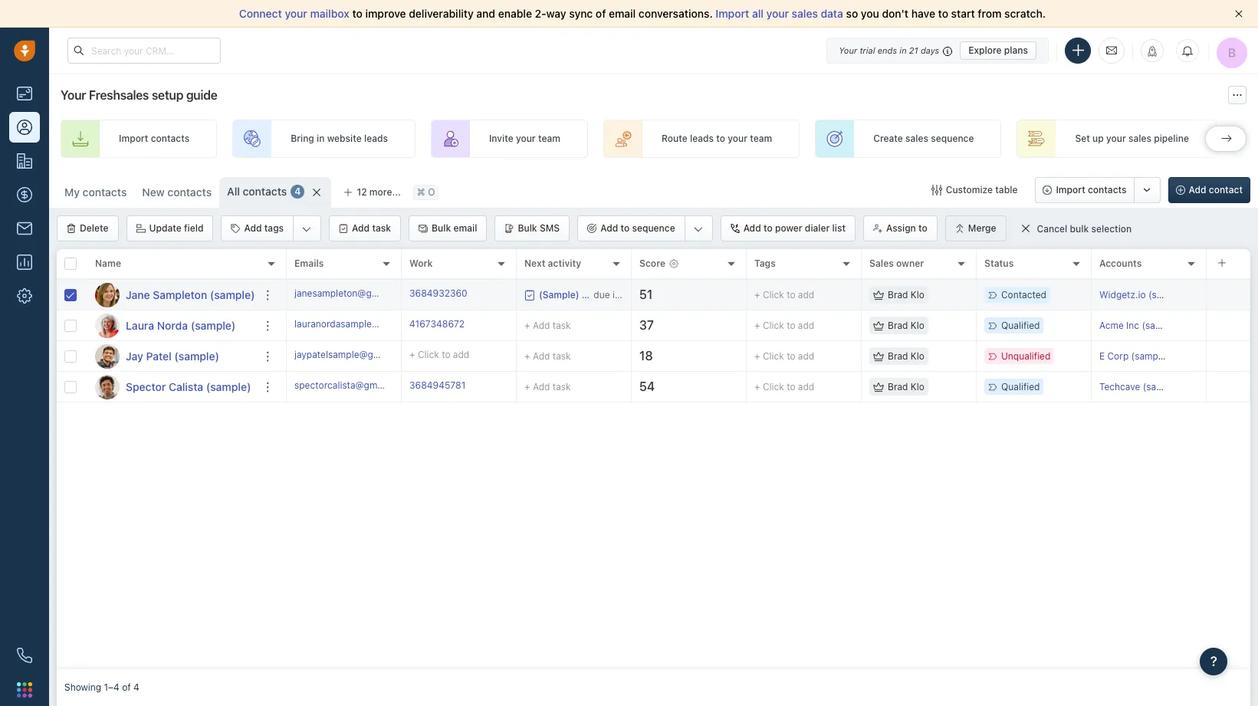 Task type: describe. For each thing, give the bounding box(es) containing it.
your for your freshsales setup guide
[[61, 88, 86, 102]]

add to sequence button
[[579, 216, 685, 241]]

bulk for bulk sms
[[518, 222, 538, 234]]

cell for 54
[[1208, 372, 1251, 402]]

merge
[[969, 222, 997, 234]]

add task button
[[329, 216, 401, 242]]

add tags group
[[221, 216, 322, 242]]

your trial ends in 21 days
[[839, 45, 940, 55]]

qualified for 37
[[1002, 320, 1041, 331]]

+ click to add for 37
[[755, 320, 815, 331]]

(sample) for jane sampleton (sample)
[[210, 288, 255, 301]]

+ add task for 37
[[525, 320, 571, 331]]

spectorcalista@gmail.com link
[[295, 379, 409, 395]]

acme inc (sample) link
[[1100, 320, 1181, 331]]

your right invite at left
[[516, 133, 536, 145]]

techcave (sample) link
[[1100, 381, 1182, 393]]

data
[[821, 7, 844, 20]]

next activity
[[525, 258, 582, 270]]

0 horizontal spatial sales
[[792, 7, 818, 20]]

press space to deselect this row. row containing jane sampleton (sample)
[[57, 280, 287, 311]]

2 team from the left
[[750, 133, 773, 145]]

update
[[149, 222, 182, 234]]

cell for 37
[[1208, 311, 1251, 341]]

import for import contacts button
[[1057, 184, 1086, 196]]

janesampleton@gmail.com link
[[295, 287, 411, 303]]

laura
[[126, 319, 154, 332]]

name row
[[57, 249, 287, 280]]

row group containing 51
[[287, 280, 1251, 403]]

e corp (sample) link
[[1100, 351, 1170, 362]]

close image
[[1236, 10, 1244, 18]]

1 team from the left
[[539, 133, 561, 145]]

container_wx8msf4aqz5i3rn1 image for 51
[[874, 290, 885, 300]]

spector calista (sample) link
[[126, 379, 251, 395]]

container_wx8msf4aqz5i3rn1 image for 18
[[874, 351, 885, 362]]

techcave
[[1100, 381, 1141, 393]]

showing 1–4 of 4
[[64, 682, 139, 694]]

j image for jay patel (sample)
[[95, 344, 120, 369]]

showing
[[64, 682, 101, 694]]

assign to button
[[864, 216, 938, 242]]

spectorcalista@gmail.com 3684945781
[[295, 380, 466, 391]]

+ inside press space to deselect this row. row
[[755, 289, 761, 301]]

to inside button
[[764, 222, 773, 234]]

e
[[1100, 351, 1106, 362]]

power
[[776, 222, 803, 234]]

my
[[64, 186, 80, 199]]

contacts right my
[[83, 186, 127, 199]]

create sales sequence
[[874, 133, 975, 145]]

(sample) for spector calista (sample)
[[206, 380, 251, 393]]

all
[[227, 185, 240, 198]]

email inside bulk email button
[[454, 222, 478, 234]]

owner
[[897, 258, 925, 270]]

jane
[[126, 288, 150, 301]]

inc
[[1127, 320, 1140, 331]]

0 vertical spatial email
[[609, 7, 636, 20]]

sequence for create sales sequence
[[932, 133, 975, 145]]

contacts inside import contacts button
[[1089, 184, 1127, 196]]

angle down image
[[302, 222, 312, 237]]

+ add task for 18
[[525, 350, 571, 362]]

status
[[985, 258, 1014, 270]]

name column header
[[87, 249, 287, 280]]

spector calista (sample)
[[126, 380, 251, 393]]

jaypatelsample@gmail.com link
[[295, 348, 412, 365]]

dialer
[[805, 222, 830, 234]]

(sample) for e corp (sample)
[[1132, 351, 1170, 362]]

so
[[847, 7, 859, 20]]

contacts right new
[[168, 186, 212, 199]]

task for 37
[[553, 320, 571, 331]]

jay patel (sample) link
[[126, 349, 219, 364]]

add for 51
[[799, 289, 815, 301]]

pipeline
[[1155, 133, 1190, 145]]

set
[[1076, 133, 1091, 145]]

your left mailbox
[[285, 7, 308, 20]]

cancel bulk selection
[[1038, 223, 1133, 235]]

janesampleton@gmail.com 3684932360
[[295, 288, 468, 299]]

import contacts for import contacts button
[[1057, 184, 1127, 196]]

have
[[912, 7, 936, 20]]

import contacts for import contacts link
[[119, 133, 190, 145]]

explore plans link
[[961, 41, 1037, 59]]

qualified for 54
[[1002, 381, 1041, 393]]

3684945781
[[410, 380, 466, 391]]

all
[[753, 7, 764, 20]]

customize table
[[947, 184, 1018, 196]]

21
[[910, 45, 919, 55]]

klo for 54
[[911, 381, 925, 393]]

import for import contacts link
[[119, 133, 148, 145]]

laura norda (sample) link
[[126, 318, 236, 333]]

j image for jane sampleton (sample)
[[95, 283, 120, 307]]

techcave (sample)
[[1100, 381, 1182, 393]]

sales owner
[[870, 258, 925, 270]]

to inside group
[[621, 222, 630, 234]]

brad klo for 18
[[888, 351, 925, 362]]

you
[[861, 7, 880, 20]]

cell for 18
[[1208, 341, 1251, 371]]

add for 18
[[799, 351, 815, 362]]

click for 18
[[763, 351, 785, 362]]

click for 54
[[763, 381, 785, 393]]

calista
[[169, 380, 203, 393]]

jane sampleton (sample) link
[[126, 287, 255, 303]]

0 vertical spatial of
[[596, 7, 606, 20]]

click for 51
[[763, 289, 785, 301]]

brad for 18
[[888, 351, 909, 362]]

bulk sms button
[[495, 216, 570, 242]]

jane sampleton (sample)
[[126, 288, 255, 301]]

1 leads from the left
[[364, 133, 388, 145]]

4 inside "all contacts 4"
[[295, 186, 301, 197]]

0 horizontal spatial container_wx8msf4aqz5i3rn1 image
[[874, 320, 885, 331]]

(sample) for acme inc (sample)
[[1143, 320, 1181, 331]]

e corp (sample)
[[1100, 351, 1170, 362]]

route
[[662, 133, 688, 145]]

sampleton
[[153, 288, 207, 301]]

task inside button
[[372, 222, 391, 234]]

widgetz.io (sample) link
[[1100, 289, 1187, 301]]

connect your mailbox link
[[239, 7, 353, 20]]

klo for 51
[[911, 289, 925, 301]]

improve
[[366, 7, 406, 20]]

0 horizontal spatial in
[[317, 133, 325, 145]]

delete
[[80, 222, 109, 234]]

(sample) up acme inc (sample)
[[1149, 289, 1187, 301]]

add task
[[352, 222, 391, 234]]

website
[[327, 133, 362, 145]]

trial
[[860, 45, 876, 55]]

add to power dialer list
[[744, 222, 846, 234]]

sequence for add to sequence
[[633, 222, 676, 234]]

start
[[952, 7, 976, 20]]

⌘
[[417, 187, 426, 198]]

bring
[[291, 133, 314, 145]]

1 horizontal spatial sales
[[906, 133, 929, 145]]

18
[[640, 349, 653, 363]]

jaypatelsample@gmail.com
[[295, 349, 412, 360]]

route leads to your team link
[[604, 120, 800, 158]]

jaypatelsample@gmail.com + click to add
[[295, 349, 470, 360]]

Search your CRM... text field
[[68, 38, 221, 64]]

to inside row
[[787, 289, 796, 301]]

phone element
[[9, 641, 40, 671]]

+ click to add for 51
[[755, 289, 815, 301]]

and
[[477, 7, 496, 20]]

setup
[[152, 88, 183, 102]]

add to power dialer list button
[[721, 216, 856, 242]]

add tags
[[244, 222, 284, 234]]

klo for 37
[[911, 320, 925, 331]]

brad for 37
[[888, 320, 909, 331]]

1 vertical spatial 4
[[133, 682, 139, 694]]

set up your sales pipeline
[[1076, 133, 1190, 145]]

freshsales
[[89, 88, 149, 102]]

field
[[184, 222, 204, 234]]

tags
[[755, 258, 776, 270]]



Task type: vqa. For each thing, say whether or not it's contained in the screenshot.
Bounces Link
no



Task type: locate. For each thing, give the bounding box(es) containing it.
explore plans
[[969, 44, 1029, 56]]

3 cell from the top
[[1208, 341, 1251, 371]]

1 horizontal spatial bulk
[[518, 222, 538, 234]]

o
[[428, 187, 435, 198]]

freshworks switcher image
[[17, 683, 32, 698]]

leads right website
[[364, 133, 388, 145]]

phone image
[[17, 648, 32, 664]]

0 horizontal spatial your
[[61, 88, 86, 102]]

your freshsales setup guide
[[61, 88, 218, 102]]

1 vertical spatial import
[[119, 133, 148, 145]]

1 vertical spatial sequence
[[633, 222, 676, 234]]

0 horizontal spatial of
[[122, 682, 131, 694]]

1 horizontal spatial email
[[609, 7, 636, 20]]

grid containing 51
[[57, 248, 1251, 670]]

task
[[372, 222, 391, 234], [553, 320, 571, 331], [553, 350, 571, 362], [553, 381, 571, 392]]

add inside press space to deselect this row. row
[[799, 289, 815, 301]]

(sample) right corp
[[1132, 351, 1170, 362]]

sms
[[540, 222, 560, 234]]

import inside button
[[1057, 184, 1086, 196]]

3 brad from the top
[[888, 351, 909, 362]]

2 + add task from the top
[[525, 350, 571, 362]]

4 brad klo from the top
[[888, 381, 925, 393]]

1 vertical spatial email
[[454, 222, 478, 234]]

0 vertical spatial import
[[716, 7, 750, 20]]

1 vertical spatial + add task
[[525, 350, 571, 362]]

brad klo for 37
[[888, 320, 925, 331]]

import contacts down setup
[[119, 133, 190, 145]]

selection
[[1092, 223, 1133, 235]]

0 vertical spatial in
[[900, 45, 907, 55]]

1 horizontal spatial in
[[900, 45, 907, 55]]

brad klo
[[888, 289, 925, 301], [888, 320, 925, 331], [888, 351, 925, 362], [888, 381, 925, 393]]

row group containing jane sampleton (sample)
[[57, 280, 287, 403]]

row group
[[57, 280, 287, 403], [287, 280, 1251, 403]]

j image left jay
[[95, 344, 120, 369]]

0 horizontal spatial bulk
[[432, 222, 451, 234]]

brad for 54
[[888, 381, 909, 393]]

(sample) down jane sampleton (sample) link
[[191, 319, 236, 332]]

to
[[353, 7, 363, 20], [939, 7, 949, 20], [717, 133, 726, 145], [621, 222, 630, 234], [764, 222, 773, 234], [919, 222, 928, 234], [787, 289, 796, 301], [787, 320, 796, 331], [442, 349, 451, 360], [787, 351, 796, 362], [787, 381, 796, 393]]

3 klo from the top
[[911, 351, 925, 362]]

cell inside press space to deselect this row. row
[[1208, 280, 1251, 310]]

2 cell from the top
[[1208, 311, 1251, 341]]

way
[[547, 7, 567, 20]]

container_wx8msf4aqz5i3rn1 image for 54
[[874, 382, 885, 392]]

4 right 1–4
[[133, 682, 139, 694]]

of right 1–4
[[122, 682, 131, 694]]

37
[[640, 318, 654, 332]]

list
[[833, 222, 846, 234]]

2 bulk from the left
[[518, 222, 538, 234]]

task for 18
[[553, 350, 571, 362]]

your right all at the right of page
[[767, 7, 789, 20]]

import contacts inside button
[[1057, 184, 1127, 196]]

table
[[996, 184, 1018, 196]]

0 horizontal spatial email
[[454, 222, 478, 234]]

1 klo from the top
[[911, 289, 925, 301]]

1 vertical spatial in
[[317, 133, 325, 145]]

import down your freshsales setup guide
[[119, 133, 148, 145]]

press space to select this row. row containing jay patel (sample)
[[57, 341, 287, 372]]

press space to select this row. row
[[57, 311, 287, 341], [287, 311, 1251, 341], [57, 341, 287, 372], [287, 341, 1251, 372], [57, 372, 287, 403], [287, 372, 1251, 403]]

leads right route
[[690, 133, 714, 145]]

3684932360 link
[[410, 287, 468, 303]]

1 + add task from the top
[[525, 320, 571, 331]]

cell for 51
[[1208, 280, 1251, 310]]

3684932360
[[410, 288, 468, 299]]

0 horizontal spatial sequence
[[633, 222, 676, 234]]

0 horizontal spatial team
[[539, 133, 561, 145]]

(sample) right calista at the bottom of the page
[[206, 380, 251, 393]]

new contacts
[[142, 186, 212, 199]]

create
[[874, 133, 904, 145]]

j image left jane at the top left of page
[[95, 283, 120, 307]]

my contacts
[[64, 186, 127, 199]]

bulk
[[1071, 223, 1090, 235]]

(sample) up spector calista (sample)
[[174, 349, 219, 363]]

1 vertical spatial container_wx8msf4aqz5i3rn1 image
[[874, 320, 885, 331]]

(sample) for laura norda (sample)
[[191, 319, 236, 332]]

2 j image from the top
[[95, 344, 120, 369]]

your for your trial ends in 21 days
[[839, 45, 858, 55]]

1 j image from the top
[[95, 283, 120, 307]]

cancel
[[1038, 223, 1068, 235]]

your right up
[[1107, 133, 1127, 145]]

your left freshsales
[[61, 88, 86, 102]]

assign to
[[887, 222, 928, 234]]

sequence up customize
[[932, 133, 975, 145]]

click inside press space to deselect this row. row
[[763, 289, 785, 301]]

+ add task
[[525, 320, 571, 331], [525, 350, 571, 362], [525, 381, 571, 392]]

1 horizontal spatial container_wx8msf4aqz5i3rn1 image
[[932, 185, 943, 196]]

0 vertical spatial + add task
[[525, 320, 571, 331]]

add to sequence group
[[578, 216, 713, 242]]

press space to select this row. row containing laura norda (sample)
[[57, 311, 287, 341]]

your left trial
[[839, 45, 858, 55]]

(sample) down e corp (sample) link
[[1144, 381, 1182, 393]]

bulk for bulk email
[[432, 222, 451, 234]]

press space to deselect this row. row down tags
[[287, 280, 1251, 311]]

klo inside press space to deselect this row. row
[[911, 289, 925, 301]]

0 horizontal spatial import contacts
[[119, 133, 190, 145]]

1 horizontal spatial team
[[750, 133, 773, 145]]

0 horizontal spatial import
[[119, 133, 148, 145]]

container_wx8msf4aqz5i3rn1 image down sales at the right of the page
[[874, 320, 885, 331]]

0 vertical spatial qualified
[[1002, 320, 1041, 331]]

container_wx8msf4aqz5i3rn1 image
[[932, 185, 943, 196], [874, 320, 885, 331]]

press space to deselect this row. row containing 51
[[287, 280, 1251, 311]]

1 brad from the top
[[888, 289, 909, 301]]

cell
[[1208, 280, 1251, 310], [1208, 311, 1251, 341], [1208, 341, 1251, 371], [1208, 372, 1251, 402]]

qualified down contacted
[[1002, 320, 1041, 331]]

4 + click to add from the top
[[755, 381, 815, 393]]

work
[[410, 258, 433, 270]]

create sales sequence link
[[816, 120, 1002, 158]]

j image inside press space to deselect this row. row
[[95, 283, 120, 307]]

0 vertical spatial sequence
[[932, 133, 975, 145]]

corp
[[1108, 351, 1129, 362]]

qualified down unqualified
[[1002, 381, 1041, 393]]

your right route
[[728, 133, 748, 145]]

import up bulk
[[1057, 184, 1086, 196]]

bulk left sms
[[518, 222, 538, 234]]

of right the sync
[[596, 7, 606, 20]]

1 vertical spatial import contacts
[[1057, 184, 1127, 196]]

plans
[[1005, 44, 1029, 56]]

1 qualified from the top
[[1002, 320, 1041, 331]]

brad klo for 51
[[888, 289, 925, 301]]

1 vertical spatial your
[[61, 88, 86, 102]]

guide
[[186, 88, 218, 102]]

1 cell from the top
[[1208, 280, 1251, 310]]

contacts inside import contacts link
[[151, 133, 190, 145]]

container_wx8msf4aqz5i3rn1 image left customize
[[932, 185, 943, 196]]

sales right create
[[906, 133, 929, 145]]

3 + add task from the top
[[525, 381, 571, 392]]

contacts up selection
[[1089, 184, 1127, 196]]

1 + click to add from the top
[[755, 289, 815, 301]]

route leads to your team
[[662, 133, 773, 145]]

bulk
[[432, 222, 451, 234], [518, 222, 538, 234]]

1 horizontal spatial leads
[[690, 133, 714, 145]]

2 vertical spatial import
[[1057, 184, 1086, 196]]

activity
[[548, 258, 582, 270]]

brad for 51
[[888, 289, 909, 301]]

0 vertical spatial container_wx8msf4aqz5i3rn1 image
[[932, 185, 943, 196]]

3684945781 link
[[410, 379, 466, 395]]

add inside button
[[744, 222, 762, 234]]

1 brad klo from the top
[[888, 289, 925, 301]]

+ click to add for 54
[[755, 381, 815, 393]]

add tags button
[[222, 216, 293, 241]]

press space to deselect this row. row
[[57, 280, 287, 311], [287, 280, 1251, 311]]

tags
[[265, 222, 284, 234]]

+ click to add inside press space to deselect this row. row
[[755, 289, 815, 301]]

sales
[[870, 258, 894, 270]]

0 horizontal spatial leads
[[364, 133, 388, 145]]

import contacts up cancel bulk selection
[[1057, 184, 1127, 196]]

s image
[[95, 375, 120, 399]]

next
[[525, 258, 546, 270]]

2 brad from the top
[[888, 320, 909, 331]]

0 vertical spatial your
[[839, 45, 858, 55]]

container_wx8msf4aqz5i3rn1 image inside customize table button
[[932, 185, 943, 196]]

j image
[[95, 283, 120, 307], [95, 344, 120, 369]]

1 horizontal spatial import contacts
[[1057, 184, 1127, 196]]

4167348672
[[410, 318, 465, 330]]

1 vertical spatial of
[[122, 682, 131, 694]]

spector
[[126, 380, 166, 393]]

click
[[763, 289, 785, 301], [763, 320, 785, 331], [418, 349, 439, 360], [763, 351, 785, 362], [763, 381, 785, 393]]

customize table button
[[922, 177, 1028, 203]]

team
[[539, 133, 561, 145], [750, 133, 773, 145]]

4 cell from the top
[[1208, 372, 1251, 402]]

update field button
[[126, 216, 214, 242]]

+ add task for 54
[[525, 381, 571, 392]]

contact
[[1210, 184, 1244, 196]]

klo for 18
[[911, 351, 925, 362]]

more...
[[370, 186, 401, 198]]

click for 37
[[763, 320, 785, 331]]

press space to select this row. row containing 54
[[287, 372, 1251, 403]]

1 press space to deselect this row. row from the left
[[57, 280, 287, 311]]

task for 54
[[553, 381, 571, 392]]

brad klo inside press space to deselect this row. row
[[888, 289, 925, 301]]

2 + click to add from the top
[[755, 320, 815, 331]]

import contacts group
[[1036, 177, 1161, 203]]

import left all at the right of page
[[716, 7, 750, 20]]

invite your team link
[[431, 120, 588, 158]]

lauranordasample@gmail.com
[[295, 318, 425, 330]]

2 qualified from the top
[[1002, 381, 1041, 393]]

1 horizontal spatial your
[[839, 45, 858, 55]]

sales left pipeline
[[1129, 133, 1152, 145]]

3 + click to add from the top
[[755, 351, 815, 362]]

2 row group from the left
[[287, 280, 1251, 403]]

2-
[[535, 7, 547, 20]]

email image
[[1107, 44, 1118, 57]]

(sample) right sampleton
[[210, 288, 255, 301]]

add
[[1190, 184, 1207, 196], [244, 222, 262, 234], [352, 222, 370, 234], [601, 222, 619, 234], [744, 222, 762, 234], [533, 320, 550, 331], [533, 350, 550, 362], [533, 381, 550, 392]]

leads
[[364, 133, 388, 145], [690, 133, 714, 145]]

2 klo from the top
[[911, 320, 925, 331]]

add for 37
[[799, 320, 815, 331]]

widgetz.io (sample)
[[1100, 289, 1187, 301]]

sequence inside button
[[633, 222, 676, 234]]

in left 21
[[900, 45, 907, 55]]

4 klo from the top
[[911, 381, 925, 393]]

don't
[[883, 7, 909, 20]]

jay patel (sample)
[[126, 349, 219, 363]]

4
[[295, 186, 301, 197], [133, 682, 139, 694]]

2 horizontal spatial import
[[1057, 184, 1086, 196]]

4 brad from the top
[[888, 381, 909, 393]]

2 horizontal spatial sales
[[1129, 133, 1152, 145]]

widgetz.io
[[1100, 289, 1147, 301]]

connect
[[239, 7, 282, 20]]

sales
[[792, 7, 818, 20], [906, 133, 929, 145], [1129, 133, 1152, 145]]

press space to deselect this row. row up norda
[[57, 280, 287, 311]]

jay
[[126, 349, 143, 363]]

press space to select this row. row containing spector calista (sample)
[[57, 372, 287, 403]]

4 right all contacts link
[[295, 186, 301, 197]]

score
[[640, 258, 666, 270]]

0 vertical spatial import contacts
[[119, 133, 190, 145]]

delete button
[[57, 216, 119, 242]]

import contacts button
[[1036, 177, 1135, 203]]

1 row group from the left
[[57, 280, 287, 403]]

bulk email
[[432, 222, 478, 234]]

contacts right 'all'
[[243, 185, 287, 198]]

3 brad klo from the top
[[888, 351, 925, 362]]

12 more...
[[357, 186, 401, 198]]

1 bulk from the left
[[432, 222, 451, 234]]

your
[[839, 45, 858, 55], [61, 88, 86, 102]]

sales left data
[[792, 7, 818, 20]]

import contacts
[[119, 133, 190, 145], [1057, 184, 1127, 196]]

bulk down o
[[432, 222, 451, 234]]

press space to select this row. row containing 18
[[287, 341, 1251, 372]]

acme inc (sample)
[[1100, 320, 1181, 331]]

12
[[357, 186, 367, 198]]

1 horizontal spatial import
[[716, 7, 750, 20]]

email
[[609, 7, 636, 20], [454, 222, 478, 234]]

brad klo for 54
[[888, 381, 925, 393]]

acme
[[1100, 320, 1125, 331]]

1 horizontal spatial 4
[[295, 186, 301, 197]]

in right bring
[[317, 133, 325, 145]]

2 vertical spatial + add task
[[525, 381, 571, 392]]

bulk sms
[[518, 222, 560, 234]]

l image
[[95, 313, 120, 338]]

0 vertical spatial 4
[[295, 186, 301, 197]]

1–4
[[104, 682, 120, 694]]

(sample) for jay patel (sample)
[[174, 349, 219, 363]]

sequence up score
[[633, 222, 676, 234]]

angle down image
[[694, 222, 703, 237]]

grid
[[57, 248, 1251, 670]]

add contact button
[[1169, 177, 1251, 203]]

0 vertical spatial j image
[[95, 283, 120, 307]]

(sample) right inc
[[1143, 320, 1181, 331]]

press space to select this row. row containing 37
[[287, 311, 1251, 341]]

0 horizontal spatial 4
[[133, 682, 139, 694]]

1 horizontal spatial sequence
[[932, 133, 975, 145]]

bulk email button
[[409, 216, 487, 242]]

from
[[979, 7, 1002, 20]]

days
[[921, 45, 940, 55]]

add for 54
[[799, 381, 815, 393]]

up
[[1093, 133, 1105, 145]]

invite your team
[[489, 133, 561, 145]]

norda
[[157, 319, 188, 332]]

1 vertical spatial qualified
[[1002, 381, 1041, 393]]

brad inside press space to deselect this row. row
[[888, 289, 909, 301]]

emails
[[295, 258, 324, 270]]

container_wx8msf4aqz5i3rn1 image
[[1021, 223, 1032, 234], [525, 290, 536, 300], [874, 290, 885, 300], [874, 351, 885, 362], [874, 382, 885, 392]]

contacts down setup
[[151, 133, 190, 145]]

+ click to add for 18
[[755, 351, 815, 362]]

2 leads from the left
[[690, 133, 714, 145]]

mailbox
[[310, 7, 350, 20]]

1 horizontal spatial of
[[596, 7, 606, 20]]

2 brad klo from the top
[[888, 320, 925, 331]]

2 press space to deselect this row. row from the left
[[287, 280, 1251, 311]]

1 vertical spatial j image
[[95, 344, 120, 369]]



